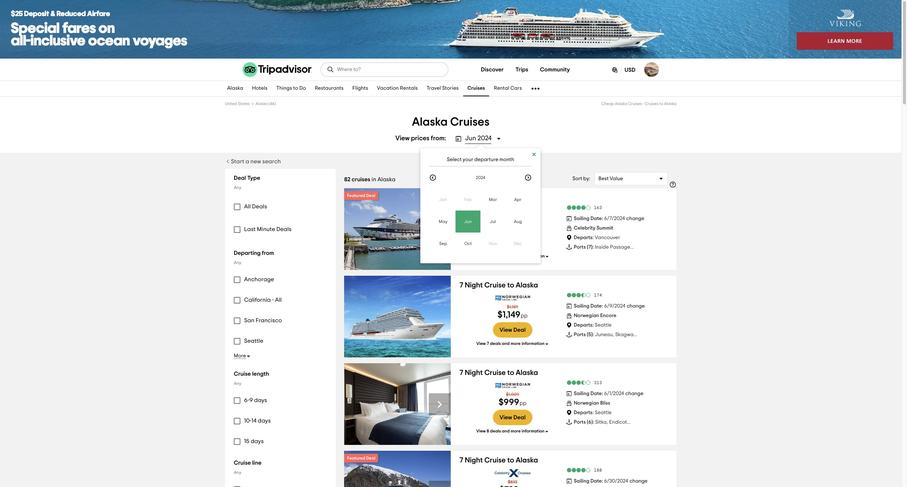 Task type: describe. For each thing, give the bounding box(es) containing it.
nov
[[489, 242, 497, 246]]

feb
[[465, 198, 472, 202]]

8
[[487, 429, 489, 434]]

174
[[594, 293, 602, 298]]

community button
[[534, 62, 576, 77]]

1 vertical spatial deals
[[277, 227, 292, 233]]

norwegian for $1,149
[[574, 314, 600, 319]]

0 vertical spatial more
[[511, 254, 521, 258]]

norwegian for $999
[[574, 401, 600, 406]]

days for 10-14 days
[[258, 418, 271, 424]]

stories
[[442, 86, 459, 91]]

hotels
[[252, 86, 268, 91]]

best
[[599, 176, 609, 182]]

cheap
[[602, 102, 614, 106]]

alaska (ak) link
[[256, 102, 276, 106]]

4 sailing from the top
[[574, 479, 590, 484]]

$999
[[499, 399, 520, 407]]

view deal for $399
[[500, 240, 526, 246]]

things to do link
[[272, 81, 311, 96]]

a
[[246, 159, 249, 165]]

cruise length
[[234, 371, 269, 377]]

ports for $399
[[574, 245, 586, 250]]

month
[[500, 157, 514, 162]]

3.5 of 5 bubbles. 313 reviews element
[[567, 381, 602, 386]]

states
[[238, 102, 250, 106]]

): for $1,149
[[592, 333, 594, 338]]

date: for $399
[[591, 216, 603, 222]]

change for $399
[[627, 216, 645, 222]]

california - all
[[244, 297, 282, 303]]

do
[[300, 86, 306, 91]]

change for $1,149
[[627, 304, 645, 309]]

hotels link
[[248, 81, 272, 96]]

15
[[244, 439, 250, 445]]

ports for $999
[[574, 420, 586, 425]]

view prices from:
[[396, 135, 446, 142]]

norwegian encore link
[[574, 314, 619, 319]]

united states
[[225, 102, 250, 106]]

may
[[439, 220, 448, 224]]

deals and more information
[[490, 254, 545, 258]]

rental cars
[[494, 86, 522, 91]]

sort by:
[[573, 176, 591, 182]]

celebrity
[[574, 226, 596, 231]]

norwegian bliss link
[[574, 401, 612, 406]]

0 vertical spatial 2024
[[478, 135, 492, 142]]

minute
[[257, 227, 275, 233]]

date: for $999
[[591, 392, 603, 397]]

anchorage
[[244, 277, 274, 283]]

7 for 174
[[460, 282, 464, 289]]

any for deal type
[[234, 186, 241, 190]]

6
[[589, 420, 592, 425]]

san
[[244, 318, 255, 324]]

1 vertical spatial 2024
[[476, 176, 485, 180]]

vancouver
[[595, 235, 621, 241]]

( for $1,149
[[587, 333, 589, 338]]

endicot…
[[610, 420, 631, 425]]

vacation
[[377, 86, 399, 91]]

0 vertical spatial information
[[522, 254, 545, 258]]

last
[[244, 227, 256, 233]]

start a new search link
[[225, 159, 281, 165]]

7 night cruise to alaska link for $999
[[460, 370, 538, 377]]

travel stories
[[427, 86, 459, 91]]

select
[[447, 157, 462, 162]]

line
[[252, 461, 262, 466]]

to for 163
[[508, 194, 515, 202]]

select your departure month
[[447, 157, 514, 162]]

night for $399
[[465, 194, 483, 202]]

departs: for $999
[[574, 411, 594, 416]]

$1,159
[[507, 305, 519, 309]]

14
[[252, 418, 257, 424]]

from:
[[431, 135, 446, 142]]

departs: seattle for $1,149
[[574, 323, 612, 328]]

cruise for 188
[[485, 457, 506, 465]]

mar
[[489, 198, 497, 202]]

cruises up jun 2024
[[450, 116, 490, 128]]

6/9/2024
[[605, 304, 626, 309]]

night for $1,149
[[465, 282, 483, 289]]

ports ( 5 ): juneau, skagwa…
[[574, 333, 638, 338]]

4.0 of 5 bubbles. 188 reviews element
[[567, 468, 602, 473]]

departs: for $399
[[574, 235, 594, 241]]

inside
[[595, 245, 609, 250]]

1 vertical spatial -
[[272, 297, 274, 303]]

rental cars link
[[490, 81, 527, 96]]

featured for $833
[[347, 457, 365, 461]]

view deal for $999
[[500, 415, 526, 421]]

15 days
[[244, 439, 264, 445]]

and for $999
[[502, 429, 510, 434]]

in
[[372, 177, 376, 182]]

4 night from the top
[[465, 457, 483, 465]]

to for 313
[[508, 370, 515, 377]]

sailing date: 6/30/2024 change
[[574, 479, 648, 484]]

apr
[[515, 198, 522, 202]]

flights link
[[348, 81, 373, 96]]

$1,159 $1,149 pp
[[498, 305, 528, 320]]

seattle for $1,149
[[595, 323, 612, 328]]

skagwa…
[[616, 333, 638, 338]]

oct
[[465, 242, 472, 246]]

type
[[247, 175, 260, 181]]

313
[[594, 381, 602, 385]]

featured deal for deals and more information
[[347, 194, 376, 198]]

cruise down 'more'
[[234, 371, 251, 377]]

sailing date: 6/1/2024 change
[[574, 392, 644, 397]]

$833
[[508, 480, 518, 485]]

1 vertical spatial seattle
[[244, 338, 263, 344]]

change right '6/30/2024'
[[630, 479, 648, 484]]

trips
[[516, 67, 529, 73]]

( for $399
[[587, 245, 589, 250]]

jan
[[440, 198, 447, 202]]

view deal button for $399
[[493, 235, 533, 250]]

9
[[249, 398, 253, 404]]

7 night cruise to alaska for $999
[[460, 370, 538, 377]]

deals for $1,149
[[490, 342, 501, 346]]

): for $999
[[592, 420, 594, 425]]

juneau,
[[596, 333, 614, 338]]

ports for $1,149
[[574, 333, 586, 338]]

jun for jun 2024
[[465, 135, 476, 142]]

view 8 deals and more information
[[477, 429, 545, 434]]

from
[[262, 250, 274, 256]]

6-9 days
[[244, 398, 267, 404]]

pp for $399
[[520, 226, 527, 231]]

174 link
[[567, 293, 602, 298]]

change for $999
[[626, 392, 644, 397]]

search
[[263, 159, 281, 165]]

6/30/2024
[[605, 479, 628, 484]]

discover button
[[475, 62, 510, 77]]

4.0 of 5 bubbles. 163 reviews element
[[567, 205, 602, 211]]

deals for $999
[[490, 429, 501, 434]]

view deal button for $999
[[493, 410, 533, 426]]



Task type: locate. For each thing, give the bounding box(es) containing it.
7 night cruise to alaska link up jul
[[460, 194, 538, 202]]

- right california
[[272, 297, 274, 303]]

your
[[463, 157, 473, 162]]

2 vertical spatial ):
[[592, 420, 594, 425]]

2 night from the top
[[465, 282, 483, 289]]

7 night cruise to alaska link up $1,009
[[460, 370, 538, 377]]

deals down nov
[[491, 254, 502, 258]]

1 vertical spatial more
[[511, 342, 521, 346]]

0 vertical spatial seattle
[[595, 323, 612, 328]]

length
[[252, 371, 269, 377]]

0 horizontal spatial all
[[244, 204, 251, 210]]

pp inside $448 $399 pp
[[520, 226, 527, 231]]

pp inside the $1,009 $999 pp
[[520, 401, 527, 407]]

deals right '8'
[[490, 429, 501, 434]]

2 date: from the top
[[591, 304, 603, 309]]

1 horizontal spatial -
[[643, 102, 644, 106]]

3.5 of 5 bubbles. 174 reviews element
[[567, 293, 602, 298]]

sailing down 174 link
[[574, 304, 590, 309]]

view deal button up view 7 deals and more information
[[493, 323, 533, 338]]

2 vertical spatial (
[[587, 420, 589, 425]]

days right 14
[[258, 418, 271, 424]]

cruise for 163
[[485, 194, 506, 202]]

view deal up view 8 deals and more information
[[500, 415, 526, 421]]

sailing for $999
[[574, 392, 590, 397]]

7 night cruise to alaska up $1,009
[[460, 370, 538, 377]]

- right cheap
[[643, 102, 644, 106]]

163 link
[[567, 205, 602, 211]]

pp right $1,149
[[521, 313, 528, 319]]

jun
[[465, 135, 476, 142], [465, 220, 472, 224]]

new
[[251, 159, 261, 165]]

0 vertical spatial all
[[244, 204, 251, 210]]

date: down 188
[[591, 479, 603, 484]]

1 norwegian from the top
[[574, 314, 600, 319]]

information
[[522, 254, 545, 258], [522, 342, 545, 346], [522, 429, 545, 434]]

sailing for $1,149
[[574, 304, 590, 309]]

1 any from the top
[[234, 186, 241, 190]]

pp inside $1,159 $1,149 pp
[[521, 313, 528, 319]]

deal type
[[234, 175, 260, 181]]

2 vertical spatial ports
[[574, 420, 586, 425]]

82
[[344, 177, 351, 182]]

encore
[[601, 314, 617, 319]]

sailing down the 188 link
[[574, 479, 590, 484]]

bliss
[[601, 401, 611, 406]]

7 night cruise to alaska link for $399
[[460, 194, 538, 202]]

trips button
[[510, 62, 534, 77]]

2 vertical spatial pp
[[520, 401, 527, 407]]

( for $999
[[587, 420, 589, 425]]

2 any from the top
[[234, 261, 241, 265]]

search image
[[327, 66, 334, 73]]

departs: seattle down norwegian encore at the bottom of page
[[574, 323, 612, 328]]

): for $399
[[591, 245, 594, 250]]

1 vertical spatial information
[[522, 342, 545, 346]]

0 vertical spatial view deal button
[[493, 235, 533, 250]]

deals right minute
[[277, 227, 292, 233]]

0 horizontal spatial deals
[[252, 204, 267, 210]]

4 7 night cruise to alaska link from the top
[[460, 457, 538, 465]]

7 night cruise to alaska up $1,159
[[460, 282, 538, 289]]

things
[[276, 86, 292, 91]]

2 vertical spatial departs:
[[574, 411, 594, 416]]

sailing for $399
[[574, 216, 590, 222]]

departing from
[[234, 250, 274, 256]]

view deal up the deals and more information
[[500, 240, 526, 246]]

best value
[[599, 176, 623, 182]]

any for cruise line
[[234, 471, 241, 475]]

2 view deal button from the top
[[493, 323, 533, 338]]

7 night cruise to alaska link
[[460, 194, 538, 202], [460, 282, 538, 289], [460, 370, 538, 377], [460, 457, 538, 465]]

and down $1,149
[[502, 342, 510, 346]]

5
[[589, 333, 592, 338]]

2 vertical spatial view deal
[[500, 415, 526, 421]]

1 view deal from the top
[[500, 240, 526, 246]]

pp down aug
[[520, 226, 527, 231]]

1 vertical spatial departs:
[[574, 323, 594, 328]]

( left "juneau,"
[[587, 333, 589, 338]]

celebrity summit
[[574, 226, 614, 231]]

1 departs: from the top
[[574, 235, 594, 241]]

2024 up departure
[[478, 135, 492, 142]]

departs: up 5
[[574, 323, 594, 328]]

rentals
[[400, 86, 418, 91]]

alaska cruises
[[412, 116, 490, 128]]

0 horizontal spatial -
[[272, 297, 274, 303]]

sailing
[[574, 216, 590, 222], [574, 304, 590, 309], [574, 392, 590, 397], [574, 479, 590, 484]]

0 vertical spatial deals
[[252, 204, 267, 210]]

0 vertical spatial jun
[[465, 135, 476, 142]]

7 for 313
[[460, 370, 464, 377]]

6/1/2024
[[605, 392, 624, 397]]

departs: down celebrity
[[574, 235, 594, 241]]

departs: seattle
[[574, 323, 612, 328], [574, 411, 612, 416]]

all right california
[[275, 297, 282, 303]]

advertisement region
[[0, 0, 902, 59]]

3 departs: from the top
[[574, 411, 594, 416]]

3 date: from the top
[[591, 392, 603, 397]]

3 ( from the top
[[587, 420, 589, 425]]

3 7 night cruise to alaska from the top
[[460, 370, 538, 377]]

cruise for 313
[[485, 370, 506, 377]]

3 ports from the top
[[574, 420, 586, 425]]

0 vertical spatial departs: seattle
[[574, 323, 612, 328]]

1 departs: seattle from the top
[[574, 323, 612, 328]]

2 vertical spatial more
[[511, 429, 521, 434]]

3 sailing from the top
[[574, 392, 590, 397]]

view deal button up the deals and more information
[[493, 235, 533, 250]]

sailing date: 6/7/2024 change
[[574, 216, 645, 222]]

1 featured from the top
[[347, 194, 365, 198]]

all up last
[[244, 204, 251, 210]]

188 link
[[567, 468, 602, 473]]

norwegian up 5
[[574, 314, 600, 319]]

pp right '$999'
[[520, 401, 527, 407]]

any down 'deal type'
[[234, 186, 241, 190]]

to for 174
[[508, 282, 515, 289]]

3 view deal from the top
[[500, 415, 526, 421]]

pp
[[520, 226, 527, 231], [521, 313, 528, 319], [520, 401, 527, 407]]

seattle up "juneau,"
[[595, 323, 612, 328]]

prices
[[411, 135, 430, 142]]

0 vertical spatial featured
[[347, 194, 365, 198]]

and for $1,149
[[502, 342, 510, 346]]

7 night cruise to alaska link up $1,159
[[460, 282, 538, 289]]

more right '8'
[[511, 429, 521, 434]]

0 vertical spatial pp
[[520, 226, 527, 231]]

sailing up celebrity
[[574, 216, 590, 222]]

2 ports from the top
[[574, 333, 586, 338]]

cruise up the $1,009 $999 pp
[[485, 370, 506, 377]]

82 cruises in alaska
[[344, 177, 396, 182]]

featured for deals and more information
[[347, 194, 365, 198]]

departs: seattle for $999
[[574, 411, 612, 416]]

2 7 night cruise to alaska from the top
[[460, 282, 538, 289]]

to
[[293, 86, 298, 91], [660, 102, 664, 106], [508, 194, 515, 202], [508, 282, 515, 289], [508, 370, 515, 377], [508, 457, 515, 465]]

1 vertical spatial and
[[502, 342, 510, 346]]

0 vertical spatial departs:
[[574, 235, 594, 241]]

7 night cruise to alaska up $833
[[460, 457, 538, 465]]

norwegian encore
[[574, 314, 617, 319]]

7 night cruise to alaska
[[460, 194, 538, 202], [460, 282, 538, 289], [460, 370, 538, 377], [460, 457, 538, 465]]

change right 6/1/2024
[[626, 392, 644, 397]]

( down departs: vancouver
[[587, 245, 589, 250]]

cruises link
[[463, 81, 490, 96]]

view deal up view 7 deals and more information
[[500, 327, 526, 333]]

4 date: from the top
[[591, 479, 603, 484]]

3 view deal button from the top
[[493, 410, 533, 426]]

seattle up ports ( 6 ): sitka, endicot…
[[595, 411, 612, 416]]

3 night from the top
[[465, 370, 483, 377]]

( left sitka, on the bottom of the page
[[587, 420, 589, 425]]

discover
[[481, 67, 504, 73]]

departing
[[234, 250, 261, 256]]

sailing down 3.5 of 5 bubbles. 313 reviews element
[[574, 392, 590, 397]]

seattle
[[595, 323, 612, 328], [244, 338, 263, 344], [595, 411, 612, 416]]

any down cruise length
[[234, 382, 241, 386]]

travel
[[427, 86, 441, 91]]

start
[[231, 159, 244, 165]]

0 vertical spatial deals
[[491, 254, 502, 258]]

1 view deal button from the top
[[493, 235, 533, 250]]

1 vertical spatial featured deal
[[347, 457, 376, 461]]

days right 9
[[254, 398, 267, 404]]

san francisco
[[244, 318, 282, 324]]

1 vertical spatial days
[[258, 418, 271, 424]]

$1,009
[[506, 393, 519, 397]]

2 featured from the top
[[347, 457, 365, 461]]

flights
[[353, 86, 368, 91]]

2 vertical spatial and
[[502, 429, 510, 434]]

cruises down profile picture
[[645, 102, 659, 106]]

cruise left the apr
[[485, 194, 506, 202]]

pp for $999
[[520, 401, 527, 407]]

1 vertical spatial view deal button
[[493, 323, 533, 338]]

1 vertical spatial norwegian
[[574, 401, 600, 406]]

ports ( 7 ): inside passage…
[[574, 245, 634, 250]]

4 7 night cruise to alaska from the top
[[460, 457, 538, 465]]

1 vertical spatial deals
[[490, 342, 501, 346]]

all
[[244, 204, 251, 210], [275, 297, 282, 303]]

1 vertical spatial all
[[275, 297, 282, 303]]

any for cruise length
[[234, 382, 241, 386]]

2 departs: from the top
[[574, 323, 594, 328]]

): left inside
[[591, 245, 594, 250]]

view deal button up view 8 deals and more information
[[493, 410, 533, 426]]

1 vertical spatial departs: seattle
[[574, 411, 612, 416]]

francisco
[[256, 318, 282, 324]]

featured deal for $833
[[347, 457, 376, 461]]

1 ports from the top
[[574, 245, 586, 250]]

1 7 night cruise to alaska from the top
[[460, 194, 538, 202]]

community
[[540, 67, 570, 73]]

0 vertical spatial -
[[643, 102, 644, 106]]

norwegian
[[574, 314, 600, 319], [574, 401, 600, 406]]

things to do
[[276, 86, 306, 91]]

cruise for 174
[[485, 282, 506, 289]]

1 vertical spatial featured
[[347, 457, 365, 461]]

departs: for $1,149
[[574, 323, 594, 328]]

cruises right cheap
[[629, 102, 642, 106]]

celebrity summit link
[[574, 226, 616, 231]]

7 night cruise to alaska link for $1,149
[[460, 282, 538, 289]]

0 vertical spatial and
[[503, 254, 510, 258]]

Search search field
[[337, 66, 442, 73]]

start a new search
[[231, 159, 281, 165]]

2 vertical spatial deals
[[490, 429, 501, 434]]

2024 down select your departure month
[[476, 176, 485, 180]]

0 vertical spatial view deal
[[500, 240, 526, 246]]

2 norwegian from the top
[[574, 401, 600, 406]]

7 night cruise to alaska link up $833
[[460, 457, 538, 465]]

to for 188
[[508, 457, 515, 465]]

1 7 night cruise to alaska link from the top
[[460, 194, 538, 202]]

more for $1,149
[[511, 342, 521, 346]]

view deal button for $1,149
[[493, 323, 533, 338]]

4 any from the top
[[234, 471, 241, 475]]

departs: up 6
[[574, 411, 594, 416]]

date: up norwegian encore link
[[591, 304, 603, 309]]

0 vertical spatial ports
[[574, 245, 586, 250]]

313 link
[[567, 381, 602, 386]]

departure
[[475, 157, 499, 162]]

cruise up $1,159 $1,149 pp
[[485, 282, 506, 289]]

profile picture image
[[645, 62, 659, 77]]

usd button
[[606, 62, 642, 77]]

view deal button
[[493, 235, 533, 250], [493, 323, 533, 338], [493, 410, 533, 426]]

10-
[[244, 418, 252, 424]]

seattle for $999
[[595, 411, 612, 416]]

cruise down '8'
[[485, 457, 506, 465]]

1 sailing from the top
[[574, 216, 590, 222]]

0 vertical spatial norwegian
[[574, 314, 600, 319]]

7 for 163
[[460, 194, 464, 202]]

2 view deal from the top
[[500, 327, 526, 333]]

any down cruise line on the bottom
[[234, 471, 241, 475]]

travel stories link
[[422, 81, 463, 96]]

1 vertical spatial jun
[[465, 220, 472, 224]]

more down $1,149
[[511, 342, 521, 346]]

cruise left line
[[234, 461, 251, 466]]

information for $999
[[522, 429, 545, 434]]

2 vertical spatial days
[[251, 439, 264, 445]]

deals down $1,149
[[490, 342, 501, 346]]

date: for $1,149
[[591, 304, 603, 309]]

3 any from the top
[[234, 382, 241, 386]]

0 vertical spatial ):
[[591, 245, 594, 250]]

$399
[[499, 223, 519, 232]]

and down $399
[[503, 254, 510, 258]]

(
[[587, 245, 589, 250], [587, 333, 589, 338], [587, 420, 589, 425]]

view deal for $1,149
[[500, 327, 526, 333]]

): left sitka, on the bottom of the page
[[592, 420, 594, 425]]

pp for $1,149
[[521, 313, 528, 319]]

0 vertical spatial days
[[254, 398, 267, 404]]

ports left 6
[[574, 420, 586, 425]]

7 night cruise to alaska for $1,149
[[460, 282, 538, 289]]

change right 6/9/2024
[[627, 304, 645, 309]]

ports left 5
[[574, 333, 586, 338]]

1 vertical spatial (
[[587, 333, 589, 338]]

2 vertical spatial view deal button
[[493, 410, 533, 426]]

norwegian left bliss
[[574, 401, 600, 406]]

1 vertical spatial view deal
[[500, 327, 526, 333]]

1 featured deal from the top
[[347, 194, 376, 198]]

(ak)
[[269, 102, 276, 106]]

1 vertical spatial ):
[[592, 333, 594, 338]]

united
[[225, 102, 237, 106]]

): left "juneau,"
[[592, 333, 594, 338]]

view
[[396, 135, 410, 142], [500, 240, 512, 246], [500, 327, 512, 333], [477, 342, 486, 346], [500, 415, 512, 421], [477, 429, 486, 434]]

2 7 night cruise to alaska link from the top
[[460, 282, 538, 289]]

jun for jun
[[465, 220, 472, 224]]

1 vertical spatial ports
[[574, 333, 586, 338]]

departs:
[[574, 235, 594, 241], [574, 323, 594, 328], [574, 411, 594, 416]]

jun down feb
[[465, 220, 472, 224]]

deals
[[252, 204, 267, 210], [277, 227, 292, 233]]

value
[[610, 176, 623, 182]]

2 vertical spatial seattle
[[595, 411, 612, 416]]

1 horizontal spatial all
[[275, 297, 282, 303]]

information for $1,149
[[522, 342, 545, 346]]

1 ( from the top
[[587, 245, 589, 250]]

2 featured deal from the top
[[347, 457, 376, 461]]

163
[[594, 206, 602, 210]]

days right 15
[[251, 439, 264, 445]]

1 vertical spatial pp
[[521, 313, 528, 319]]

2 vertical spatial information
[[522, 429, 545, 434]]

$1,009 $999 pp
[[499, 393, 527, 407]]

1 night from the top
[[465, 194, 483, 202]]

jun up your
[[465, 135, 476, 142]]

7 night cruise to alaska for $399
[[460, 194, 538, 202]]

7 for 188
[[460, 457, 464, 465]]

0 vertical spatial featured deal
[[347, 194, 376, 198]]

jun 2024
[[465, 135, 492, 142]]

sailing date: 6/9/2024 change
[[574, 304, 645, 309]]

alaska link
[[223, 81, 248, 96]]

2 sailing from the top
[[574, 304, 590, 309]]

usd
[[625, 67, 636, 73]]

tripadvisor image
[[243, 62, 312, 77]]

1 horizontal spatial deals
[[277, 227, 292, 233]]

cruise line
[[234, 461, 262, 466]]

7 night cruise to alaska up jul
[[460, 194, 538, 202]]

cruises down discover button
[[468, 86, 485, 91]]

date: up norwegian bliss link on the bottom right
[[591, 392, 603, 397]]

norwegian bliss
[[574, 401, 611, 406]]

california
[[244, 297, 271, 303]]

any for departing from
[[234, 261, 241, 265]]

view 7 deals and more information
[[477, 342, 545, 346]]

date: up celebrity summit link
[[591, 216, 603, 222]]

aug
[[514, 220, 522, 224]]

0 vertical spatial (
[[587, 245, 589, 250]]

departs: seattle down norwegian bliss link on the bottom right
[[574, 411, 612, 416]]

None search field
[[321, 63, 448, 76]]

more for $999
[[511, 429, 521, 434]]

more down dec
[[511, 254, 521, 258]]

1 date: from the top
[[591, 216, 603, 222]]

sort
[[573, 176, 583, 182]]

any down departing
[[234, 261, 241, 265]]

seattle up 'more'
[[244, 338, 263, 344]]

and right '8'
[[502, 429, 510, 434]]

days for 6-9 days
[[254, 398, 267, 404]]

change right 6/7/2024
[[627, 216, 645, 222]]

ports down departs: vancouver
[[574, 245, 586, 250]]

dec
[[514, 242, 522, 246]]

2 ( from the top
[[587, 333, 589, 338]]

deals up minute
[[252, 204, 267, 210]]

3 7 night cruise to alaska link from the top
[[460, 370, 538, 377]]

ports ( 6 ): sitka, endicot…
[[574, 420, 631, 425]]

cruise
[[485, 194, 506, 202], [485, 282, 506, 289], [485, 370, 506, 377], [234, 371, 251, 377], [485, 457, 506, 465], [234, 461, 251, 466]]

night for $999
[[465, 370, 483, 377]]

ports
[[574, 245, 586, 250], [574, 333, 586, 338], [574, 420, 586, 425]]

2 departs: seattle from the top
[[574, 411, 612, 416]]



Task type: vqa. For each thing, say whether or not it's contained in the screenshot.
urban
no



